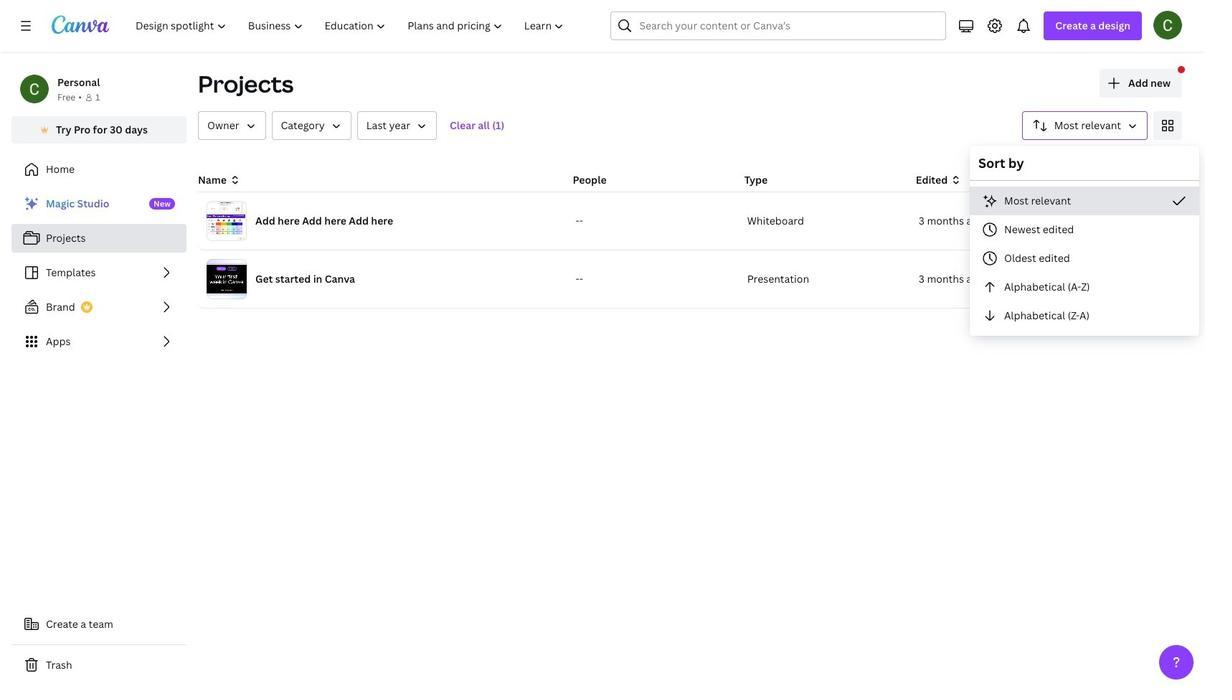 Task type: vqa. For each thing, say whether or not it's contained in the screenshot.
20% off Christmas Print!
no



Task type: describe. For each thing, give the bounding box(es) containing it.
5 option from the top
[[971, 301, 1200, 330]]

Sort by button
[[1023, 111, 1149, 140]]

sort by list box
[[971, 187, 1200, 330]]

Search search field
[[640, 12, 918, 39]]

top level navigation element
[[126, 11, 577, 40]]



Task type: locate. For each thing, give the bounding box(es) containing it.
christina overa image
[[1154, 11, 1183, 39]]

None search field
[[611, 11, 947, 40]]

Date modified button
[[357, 111, 437, 140]]

3 option from the top
[[971, 244, 1200, 273]]

2 option from the top
[[971, 215, 1200, 244]]

option
[[971, 187, 1200, 215], [971, 215, 1200, 244], [971, 244, 1200, 273], [971, 273, 1200, 301], [971, 301, 1200, 330]]

Owner button
[[198, 111, 266, 140]]

Category button
[[272, 111, 352, 140]]

4 option from the top
[[971, 273, 1200, 301]]

list
[[11, 190, 187, 356]]

1 option from the top
[[971, 187, 1200, 215]]



